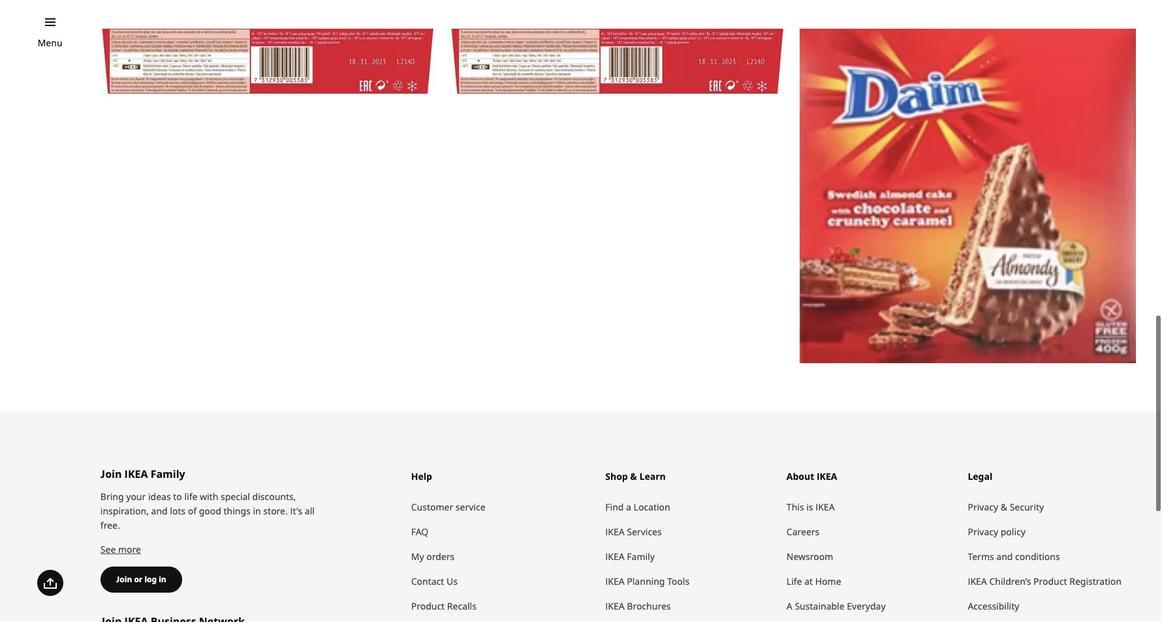 Task type: describe. For each thing, give the bounding box(es) containing it.
discounts,
[[252, 491, 296, 503]]

product recalls
[[411, 600, 477, 613]]

ikea brochures
[[605, 600, 671, 613]]

registration
[[1070, 576, 1122, 588]]

join for join or log in
[[116, 574, 132, 585]]

join for join ikea family
[[100, 467, 122, 482]]

in inside bring your ideas to life with special discounts, inspiration, and lots of good things in store. it's all free.
[[253, 505, 261, 518]]

store.
[[263, 505, 288, 518]]

ikea for ikea planning tools
[[605, 576, 625, 588]]

find
[[605, 501, 624, 514]]

ikea up your
[[124, 467, 148, 482]]

privacy & security link
[[968, 495, 1136, 520]]

security
[[1010, 501, 1044, 514]]

children's
[[989, 576, 1031, 588]]

this is ikea
[[787, 501, 835, 514]]

product inside 'link'
[[411, 600, 445, 613]]

with
[[200, 491, 218, 503]]

newsroom link
[[787, 545, 955, 570]]

my orders
[[411, 551, 455, 563]]

it's
[[290, 505, 302, 518]]

privacy for privacy policy
[[968, 526, 998, 538]]

free.
[[100, 520, 120, 532]]

ikea services link
[[605, 520, 774, 545]]

to
[[173, 491, 182, 503]]

special
[[221, 491, 250, 503]]

customer
[[411, 501, 453, 514]]

1 horizontal spatial product
[[1034, 576, 1067, 588]]

privacy for privacy & security
[[968, 501, 998, 514]]

services
[[627, 526, 662, 538]]

newsroom
[[787, 551, 833, 563]]

log
[[145, 574, 157, 585]]

policy
[[1001, 526, 1026, 538]]

privacy & security
[[968, 501, 1044, 514]]

conditions
[[1015, 551, 1060, 563]]

more
[[118, 544, 141, 556]]

home
[[815, 576, 841, 588]]

contact
[[411, 576, 444, 588]]

product recalls link
[[411, 595, 592, 619]]

brochures
[[627, 600, 671, 613]]

ikea right is
[[816, 501, 835, 514]]

ikea for ikea brochures
[[605, 600, 625, 613]]

ideas
[[148, 491, 171, 503]]

see
[[100, 544, 116, 556]]

life at home
[[787, 576, 841, 588]]

join ikea family
[[100, 467, 185, 482]]

contact us link
[[411, 570, 592, 595]]

accessibility link
[[968, 595, 1136, 619]]

1 daim almondy almond cake packaging image from the left
[[100, 29, 437, 94]]

orders
[[426, 551, 455, 563]]

join or log in button
[[100, 567, 182, 593]]

terms and conditions
[[968, 551, 1060, 563]]

recalls
[[447, 600, 477, 613]]

1 vertical spatial family
[[627, 551, 655, 563]]

inspiration,
[[100, 505, 149, 518]]

service
[[456, 501, 485, 514]]

and inside bring your ideas to life with special discounts, inspiration, and lots of good things in store. it's all free.
[[151, 505, 168, 518]]

&
[[1001, 501, 1007, 514]]



Task type: vqa. For each thing, say whether or not it's contained in the screenshot.
If associated with If I place my order online, how long will it take to be delivered?
no



Task type: locate. For each thing, give the bounding box(es) containing it.
1 horizontal spatial family
[[627, 551, 655, 563]]

1 horizontal spatial and
[[997, 551, 1013, 563]]

ikea
[[124, 467, 148, 482], [816, 501, 835, 514], [605, 526, 625, 538], [605, 551, 625, 563], [605, 576, 625, 588], [968, 576, 987, 588], [605, 600, 625, 613]]

planning
[[627, 576, 665, 588]]

ikea services
[[605, 526, 662, 538]]

accessibility
[[968, 600, 1019, 613]]

good
[[199, 505, 221, 518]]

faq link
[[411, 520, 592, 545]]

ikea family link
[[605, 545, 774, 570]]

0 horizontal spatial product
[[411, 600, 445, 613]]

product down contact on the bottom of page
[[411, 600, 445, 613]]

in left store. at the left bottom of page
[[253, 505, 261, 518]]

bring your ideas to life with special discounts, inspiration, and lots of good things in store. it's all free.
[[100, 491, 315, 532]]

location
[[634, 501, 670, 514]]

life
[[184, 491, 197, 503]]

this is ikea link
[[787, 495, 955, 520]]

join up bring
[[100, 467, 122, 482]]

a sustainable everyday link
[[787, 595, 955, 619]]

family
[[151, 467, 185, 482], [627, 551, 655, 563]]

us
[[447, 576, 458, 588]]

join
[[100, 467, 122, 482], [116, 574, 132, 585]]

is
[[807, 501, 813, 514]]

sustainable
[[795, 600, 845, 613]]

product down "terms and conditions" link
[[1034, 576, 1067, 588]]

daim almondy almond cake packaging image
[[100, 29, 437, 94], [450, 29, 786, 94], [799, 29, 1136, 364]]

1 vertical spatial and
[[997, 551, 1013, 563]]

customer service
[[411, 501, 485, 514]]

ikea down the terms on the bottom right of page
[[968, 576, 987, 588]]

0 vertical spatial and
[[151, 505, 168, 518]]

join or log in
[[116, 574, 166, 585]]

ikea for ikea services
[[605, 526, 625, 538]]

1 horizontal spatial in
[[253, 505, 261, 518]]

customer service link
[[411, 495, 592, 520]]

join inside join or log in button
[[116, 574, 132, 585]]

2 privacy from the top
[[968, 526, 998, 538]]

things
[[224, 505, 251, 518]]

at
[[804, 576, 813, 588]]

a
[[787, 600, 793, 613]]

privacy left the &
[[968, 501, 998, 514]]

ikea family
[[605, 551, 655, 563]]

in right log
[[159, 574, 166, 585]]

1 vertical spatial privacy
[[968, 526, 998, 538]]

0 vertical spatial product
[[1034, 576, 1067, 588]]

bring
[[100, 491, 124, 503]]

1 vertical spatial join
[[116, 574, 132, 585]]

join left or
[[116, 574, 132, 585]]

0 horizontal spatial in
[[159, 574, 166, 585]]

your
[[126, 491, 146, 503]]

0 horizontal spatial daim almondy almond cake packaging image
[[100, 29, 437, 94]]

in
[[253, 505, 261, 518], [159, 574, 166, 585]]

and
[[151, 505, 168, 518], [997, 551, 1013, 563]]

careers link
[[787, 520, 955, 545]]

privacy up the terms on the bottom right of page
[[968, 526, 998, 538]]

1 vertical spatial product
[[411, 600, 445, 613]]

privacy
[[968, 501, 998, 514], [968, 526, 998, 538]]

ikea down ikea services
[[605, 551, 625, 563]]

lots
[[170, 505, 186, 518]]

2 daim almondy almond cake packaging image from the left
[[450, 29, 786, 94]]

privacy policy
[[968, 526, 1026, 538]]

of
[[188, 505, 197, 518]]

ikea down ikea family
[[605, 576, 625, 588]]

0 vertical spatial family
[[151, 467, 185, 482]]

my
[[411, 551, 424, 563]]

ikea for ikea family
[[605, 551, 625, 563]]

terms
[[968, 551, 994, 563]]

all
[[305, 505, 315, 518]]

a
[[626, 501, 631, 514]]

in inside button
[[159, 574, 166, 585]]

a sustainable everyday
[[787, 600, 886, 613]]

menu
[[38, 37, 62, 49]]

menu button
[[38, 36, 62, 50]]

and right the terms on the bottom right of page
[[997, 551, 1013, 563]]

contact us
[[411, 576, 458, 588]]

everyday
[[847, 600, 886, 613]]

terms and conditions link
[[968, 545, 1136, 570]]

2 horizontal spatial daim almondy almond cake packaging image
[[799, 29, 1136, 364]]

life
[[787, 576, 802, 588]]

find a location
[[605, 501, 670, 514]]

or
[[134, 574, 143, 585]]

ikea left brochures
[[605, 600, 625, 613]]

ikea planning tools
[[605, 576, 690, 588]]

find a location link
[[605, 495, 774, 520]]

ikea brochures link
[[605, 595, 774, 619]]

0 vertical spatial join
[[100, 467, 122, 482]]

see more
[[100, 544, 141, 556]]

ikea children's product registration
[[968, 576, 1122, 588]]

see more link
[[100, 544, 141, 556]]

1 vertical spatial in
[[159, 574, 166, 585]]

family down services
[[627, 551, 655, 563]]

ikea for ikea children's product registration
[[968, 576, 987, 588]]

life at home link
[[787, 570, 955, 595]]

ikea children's product registration link
[[968, 570, 1136, 595]]

tools
[[667, 576, 690, 588]]

and down ideas
[[151, 505, 168, 518]]

this
[[787, 501, 804, 514]]

ikea planning tools link
[[605, 570, 774, 595]]

0 vertical spatial privacy
[[968, 501, 998, 514]]

1 horizontal spatial daim almondy almond cake packaging image
[[450, 29, 786, 94]]

careers
[[787, 526, 820, 538]]

0 horizontal spatial family
[[151, 467, 185, 482]]

3 daim almondy almond cake packaging image from the left
[[799, 29, 1136, 364]]

privacy policy link
[[968, 520, 1136, 545]]

faq
[[411, 526, 428, 538]]

ikea down the 'find'
[[605, 526, 625, 538]]

product
[[1034, 576, 1067, 588], [411, 600, 445, 613]]

0 horizontal spatial and
[[151, 505, 168, 518]]

0 vertical spatial in
[[253, 505, 261, 518]]

1 privacy from the top
[[968, 501, 998, 514]]

my orders link
[[411, 545, 592, 570]]

family up ideas
[[151, 467, 185, 482]]



